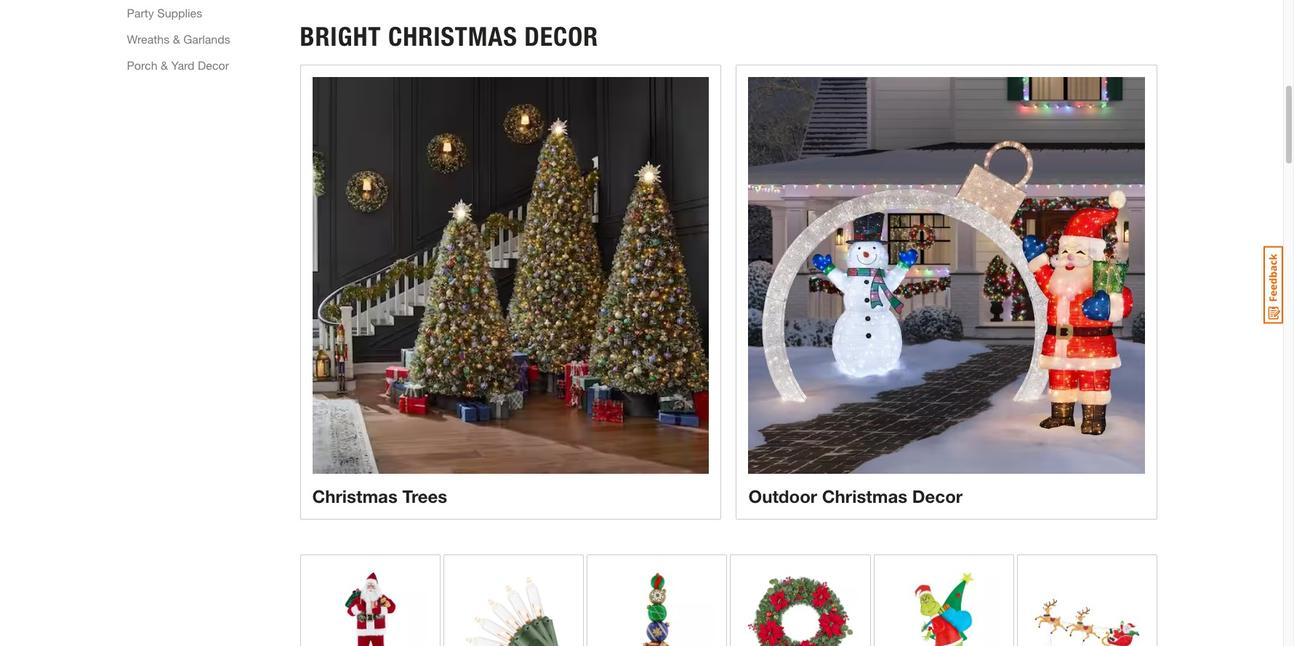 Task type: describe. For each thing, give the bounding box(es) containing it.
christmas trees link
[[300, 64, 722, 520]]

porch & yard decor
[[127, 58, 229, 72]]

supplies
[[157, 5, 202, 19]]

wreaths
[[127, 32, 170, 45]]

party supplies
[[127, 5, 202, 19]]

image for christmas lights image
[[456, 567, 572, 647]]

christmas inside outdoor christmas decor link
[[822, 486, 908, 507]]

garlands
[[183, 32, 230, 45]]

outdoor christmas decor
[[749, 486, 963, 507]]

christmas inside christmas trees link
[[312, 486, 398, 507]]

party
[[127, 5, 154, 19]]

wreaths & garlands link
[[127, 30, 230, 48]]

bright christmas decor
[[300, 21, 599, 52]]

christmas
[[388, 21, 518, 52]]

outdoor
[[749, 486, 818, 507]]



Task type: vqa. For each thing, say whether or not it's contained in the screenshot.
Loveseats
no



Task type: locate. For each thing, give the bounding box(es) containing it.
&
[[173, 32, 180, 45], [161, 58, 168, 72]]

2 christmas from the left
[[822, 486, 908, 507]]

decor
[[198, 58, 229, 72], [913, 486, 963, 507]]

wreaths & garlands
[[127, 32, 230, 45]]

1 horizontal spatial decor
[[913, 486, 963, 507]]

image for indoor christmas decor image
[[312, 567, 428, 647]]

image for christmas inflatables image
[[886, 567, 1002, 647]]

& left yard
[[161, 58, 168, 72]]

& for wreaths
[[173, 32, 180, 45]]

1 horizontal spatial &
[[173, 32, 180, 45]]

0 horizontal spatial decor
[[198, 58, 229, 72]]

decor
[[525, 21, 599, 52]]

yard
[[171, 58, 195, 72]]

party supplies link
[[127, 4, 202, 21]]

porch & yard decor link
[[127, 56, 229, 74]]

trees
[[402, 486, 447, 507]]

0 vertical spatial decor
[[198, 58, 229, 72]]

image for christmas yard decor image
[[599, 567, 715, 647]]

image for christmas greenery image
[[743, 567, 859, 647]]

bright
[[300, 21, 381, 52]]

image for shop all christmas decor image
[[1030, 567, 1146, 647]]

& up "porch & yard decor"
[[173, 32, 180, 45]]

1 christmas from the left
[[312, 486, 398, 507]]

feedback link image
[[1264, 246, 1284, 324]]

0 vertical spatial &
[[173, 32, 180, 45]]

0 horizontal spatial christmas
[[312, 486, 398, 507]]

1 vertical spatial &
[[161, 58, 168, 72]]

1 vertical spatial decor
[[913, 486, 963, 507]]

christmas trees
[[312, 486, 447, 507]]

0 horizontal spatial &
[[161, 58, 168, 72]]

porch
[[127, 58, 158, 72]]

outdoor christmas decor link
[[736, 64, 1158, 520]]

& for porch
[[161, 58, 168, 72]]

1 horizontal spatial christmas
[[822, 486, 908, 507]]

christmas
[[312, 486, 398, 507], [822, 486, 908, 507]]



